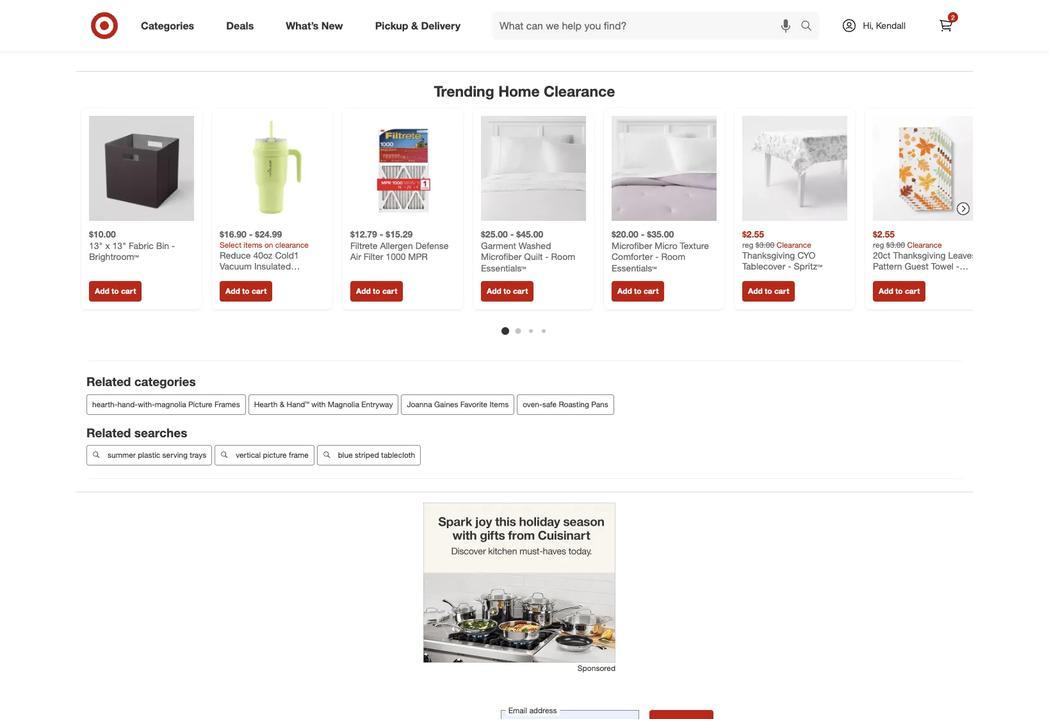Task type: locate. For each thing, give the bounding box(es) containing it.
1 horizontal spatial reg
[[873, 240, 885, 250]]

$2.55 up 20ct
[[873, 229, 895, 240]]

vertical picture frame link
[[215, 446, 314, 466]]

2 13" from the left
[[112, 240, 126, 251]]

clearance
[[275, 240, 309, 250]]

thanksgiving
[[743, 250, 795, 260], [893, 250, 946, 260]]

0 horizontal spatial clearance
[[544, 82, 615, 100]]

3 add to cart from the left
[[356, 286, 397, 296]]

6 add to cart from the left
[[748, 286, 790, 296]]

cart for micro
[[644, 286, 659, 296]]

add to cart for $12.79 - $15.29 filtrete allergen defense air filter 1000 mpr
[[356, 286, 397, 296]]

add to cart button down tablecover
[[743, 281, 795, 302]]

5 add to cart button from the left
[[612, 281, 665, 302]]

deals
[[226, 19, 254, 32], [881, 32, 907, 44]]

0 horizontal spatial 13"
[[89, 240, 103, 251]]

3 add to cart button from the left
[[350, 281, 403, 302]]

$3.00 inside $2.55 reg $3.00 clearance thanksgiving cyo tablecover - spritz™
[[756, 240, 775, 250]]

hanukkah link
[[104, 0, 246, 46]]

& left the hand™ at the left bottom
[[280, 400, 285, 409]]

favorite
[[461, 400, 488, 409]]

to down pattern
[[896, 286, 903, 296]]

christmas link
[[246, 0, 388, 46]]

$2.55 inside $2.55 reg $3.00 clearance thanksgiving cyo tablecover - spritz™
[[743, 229, 764, 240]]

reg inside $2.55 reg $3.00 clearance thanksgiving cyo tablecover - spritz™
[[743, 240, 754, 250]]

clearance
[[544, 82, 615, 100], [777, 240, 812, 250], [908, 240, 942, 250]]

0 horizontal spatial reg
[[743, 240, 754, 250]]

$2.55
[[743, 229, 764, 240], [873, 229, 895, 240]]

0 horizontal spatial spritz™
[[794, 261, 823, 272]]

new for what's
[[322, 19, 343, 32]]

what's new link
[[275, 12, 359, 40]]

add to cart for $2.55 reg $3.00 clearance thanksgiving cyo tablecover - spritz™
[[748, 286, 790, 296]]

1 reg from the left
[[743, 240, 754, 250]]

spritz™ down pattern
[[873, 272, 902, 283]]

spritz™ down cyo
[[794, 261, 823, 272]]

1 $3.00 from the left
[[756, 240, 775, 250]]

$12.79
[[350, 229, 377, 240]]

2 $3.00 from the left
[[887, 240, 905, 250]]

filtrete allergen defense air filter 1000 mpr image
[[350, 116, 456, 221], [350, 116, 456, 221]]

6 cart from the left
[[775, 286, 790, 296]]

0 horizontal spatial microfiber
[[481, 251, 522, 262]]

2 essentials™ from the left
[[612, 262, 657, 273]]

essentials™ down comforter
[[612, 262, 657, 273]]

room right quilt
[[551, 251, 575, 262]]

add to cart button for $12.79 - $15.29 filtrete allergen defense air filter 1000 mpr
[[350, 281, 403, 302]]

room inside "$25.00 - $45.00 garment washed microfiber quilt - room essentials™"
[[551, 251, 575, 262]]

0 horizontal spatial $2.55
[[743, 229, 764, 240]]

- inside $2.55 reg $3.00 clearance thanksgiving cyo tablecover - spritz™
[[788, 261, 792, 272]]

blue striped tablecloth
[[338, 451, 415, 460]]

trending
[[434, 82, 494, 100]]

clearance up guest
[[908, 240, 942, 250]]

$3.00 inside $2.55 reg $3.00 clearance 20ct thanksgiving leaves pattern guest towel - spritz™
[[887, 240, 905, 250]]

- up items
[[249, 229, 253, 240]]

1 horizontal spatial 13"
[[112, 240, 126, 251]]

add to cart down quilt
[[487, 286, 528, 296]]

magnolia
[[155, 400, 186, 409]]

add to cart down comforter
[[618, 286, 659, 296]]

- right 'bin'
[[172, 240, 175, 251]]

3 add from the left
[[356, 286, 371, 296]]

deals down kendall
[[881, 32, 907, 44]]

joanna gaines favorite items link
[[401, 395, 515, 415]]

summer plastic serving trays link
[[86, 446, 212, 466]]

cart down quilt
[[513, 286, 528, 296]]

$3.00
[[756, 240, 775, 250], [887, 240, 905, 250]]

add to cart button for $2.55 reg $3.00 clearance 20ct thanksgiving leaves pattern guest towel - spritz™
[[873, 281, 926, 302]]

1 vertical spatial spritz™
[[873, 272, 902, 283]]

1 horizontal spatial clearance
[[777, 240, 812, 250]]

add to cart button down vacuum
[[220, 281, 273, 302]]

thanksgiving cyo tablecover - spritz™ image
[[743, 116, 848, 221], [743, 116, 848, 221]]

guest
[[905, 261, 929, 272]]

6 add from the left
[[748, 286, 763, 296]]

microfiber micro texture comforter - room essentials™ image
[[612, 116, 717, 221], [612, 116, 717, 221]]

$2.55 up tablecover
[[743, 229, 764, 240]]

hearth & hand™ with magnolia entryway
[[254, 400, 393, 409]]

5 to from the left
[[634, 286, 642, 296]]

0 horizontal spatial room
[[551, 251, 575, 262]]

None text field
[[501, 710, 640, 720]]

2 horizontal spatial clearance
[[908, 240, 942, 250]]

target left arrivals
[[698, 32, 727, 44]]

delivery
[[421, 19, 461, 32]]

1 horizontal spatial room
[[662, 251, 686, 262]]

brightroom™
[[89, 251, 139, 262]]

target
[[573, 32, 601, 44], [698, 32, 727, 44]]

new left arrivals
[[729, 32, 750, 44]]

1 $2.55 from the left
[[743, 229, 764, 240]]

on
[[265, 240, 273, 250]]

$25.00
[[481, 229, 508, 240]]

clearance inside $2.55 reg $3.00 clearance thanksgiving cyo tablecover - spritz™
[[777, 240, 812, 250]]

thanksgiving up tablecover
[[743, 250, 795, 260]]

2 cart from the left
[[252, 286, 267, 296]]

cart down steel
[[252, 286, 267, 296]]

1 horizontal spatial target
[[698, 32, 727, 44]]

related up hearth-
[[86, 374, 131, 389]]

5 cart from the left
[[644, 286, 659, 296]]

add down comforter
[[618, 286, 632, 296]]

cart down guest
[[905, 286, 920, 296]]

add to cart down filter
[[356, 286, 397, 296]]

reduce 40oz cold1 vacuum insulated stainless steel straw tumbler mug image
[[220, 116, 325, 221], [220, 116, 325, 221]]

- down micro
[[656, 251, 659, 262]]

blue striped tablecloth link
[[317, 446, 421, 466]]

7 cart from the left
[[905, 286, 920, 296]]

with-
[[138, 400, 155, 409]]

tablecover
[[743, 261, 786, 272]]

towel
[[932, 261, 954, 272]]

$2.55 reg $3.00 clearance 20ct thanksgiving leaves pattern guest towel - spritz™
[[873, 229, 977, 283]]

2 $2.55 from the left
[[873, 229, 895, 240]]

4 add to cart from the left
[[487, 286, 528, 296]]

0 horizontal spatial deals
[[226, 19, 254, 32]]

new inside what's new 'link'
[[322, 19, 343, 32]]

essentials™ down garment
[[481, 262, 526, 273]]

clearance inside $2.55 reg $3.00 clearance 20ct thanksgiving leaves pattern guest towel - spritz™
[[908, 240, 942, 250]]

add
[[95, 286, 109, 296], [226, 286, 240, 296], [356, 286, 371, 296], [487, 286, 502, 296], [618, 286, 632, 296], [748, 286, 763, 296], [879, 286, 894, 296]]

& right pickup on the left top of page
[[411, 19, 418, 32]]

add down pattern
[[879, 286, 894, 296]]

4 to from the left
[[504, 286, 511, 296]]

to down tablecover
[[765, 286, 772, 296]]

cart for items
[[252, 286, 267, 296]]

add to cart button down pattern
[[873, 281, 926, 302]]

& for delivery
[[411, 19, 418, 32]]

joanna
[[407, 400, 432, 409]]

essentials™ inside $20.00 - $35.00 microfiber micro texture comforter - room essentials™
[[612, 262, 657, 273]]

oven-safe roasting pans
[[523, 400, 609, 409]]

to down "$25.00 - $45.00 garment washed microfiber quilt - room essentials™"
[[504, 286, 511, 296]]

4 add to cart button from the left
[[481, 281, 534, 302]]

search
[[795, 20, 826, 33]]

2 add to cart from the left
[[226, 286, 267, 296]]

1 target from the left
[[573, 32, 601, 44]]

- left $15.29 at the top left of page
[[380, 229, 383, 240]]

2 thanksgiving from the left
[[893, 250, 946, 260]]

add to cart for $10.00 13" x 13" fabric bin - brightroom™
[[95, 286, 136, 296]]

$2.55 for thanksgiving
[[743, 229, 764, 240]]

0 horizontal spatial target
[[573, 32, 601, 44]]

select
[[220, 240, 242, 250]]

7 add from the left
[[879, 286, 894, 296]]

1 horizontal spatial $3.00
[[887, 240, 905, 250]]

microfiber up comforter
[[612, 240, 653, 251]]

$12.79 - $15.29 filtrete allergen defense air filter 1000 mpr
[[350, 229, 449, 262]]

pickup & delivery link
[[364, 12, 477, 40]]

reg up tablecover
[[743, 240, 754, 250]]

gift
[[437, 32, 453, 44]]

-
[[249, 229, 253, 240], [380, 229, 383, 240], [511, 229, 514, 240], [641, 229, 645, 240], [172, 240, 175, 251], [545, 251, 549, 262], [656, 251, 659, 262], [788, 261, 792, 272], [957, 261, 960, 272]]

1 room from the left
[[551, 251, 575, 262]]

3 to from the left
[[373, 286, 380, 296]]

new inside target new arrivals link
[[729, 32, 750, 44]]

2 related from the top
[[86, 425, 131, 440]]

to down filter
[[373, 286, 380, 296]]

reg inside $2.55 reg $3.00 clearance 20ct thanksgiving leaves pattern guest towel - spritz™
[[873, 240, 885, 250]]

2 to from the left
[[242, 286, 250, 296]]

roasting
[[559, 400, 589, 409]]

add down brightroom™
[[95, 286, 109, 296]]

garment washed microfiber quilt - room essentials™ image
[[481, 116, 586, 221], [481, 116, 586, 221]]

add to cart for $2.55 reg $3.00 clearance 20ct thanksgiving leaves pattern guest towel - spritz™
[[879, 286, 920, 296]]

13" x 13" fabric bin - brightroom™ image
[[89, 116, 194, 221], [89, 116, 194, 221]]

add to cart button down brightroom™
[[89, 281, 142, 302]]

0 horizontal spatial essentials™
[[481, 262, 526, 273]]

add down stainless at the left top of page
[[226, 286, 240, 296]]

cart down 1000
[[382, 286, 397, 296]]

clearance up tablecover
[[777, 240, 812, 250]]

7 add to cart button from the left
[[873, 281, 926, 302]]

0 horizontal spatial &
[[280, 400, 285, 409]]

1 cart from the left
[[121, 286, 136, 296]]

2 room from the left
[[662, 251, 686, 262]]

add for $10.00 13" x 13" fabric bin - brightroom™
[[95, 286, 109, 296]]

1 horizontal spatial deals
[[881, 32, 907, 44]]

clearance down the target finds
[[544, 82, 615, 100]]

microfiber down garment
[[481, 251, 522, 262]]

target left finds
[[573, 32, 601, 44]]

$2.55 inside $2.55 reg $3.00 clearance 20ct thanksgiving leaves pattern guest towel - spritz™
[[873, 229, 895, 240]]

spritz™
[[794, 261, 823, 272], [873, 272, 902, 283]]

1 thanksgiving from the left
[[743, 250, 795, 260]]

add to cart button down filter
[[350, 281, 403, 302]]

add to cart down pattern
[[879, 286, 920, 296]]

0 vertical spatial &
[[411, 19, 418, 32]]

room inside $20.00 - $35.00 microfiber micro texture comforter - room essentials™
[[662, 251, 686, 262]]

3 cart from the left
[[382, 286, 397, 296]]

essentials™ inside "$25.00 - $45.00 garment washed microfiber quilt - room essentials™"
[[481, 262, 526, 273]]

2 add from the left
[[226, 286, 240, 296]]

cart
[[121, 286, 136, 296], [252, 286, 267, 296], [382, 286, 397, 296], [513, 286, 528, 296], [644, 286, 659, 296], [775, 286, 790, 296], [905, 286, 920, 296]]

comforter
[[612, 251, 653, 262]]

cart for fabric
[[121, 286, 136, 296]]

pickup
[[375, 19, 409, 32]]

13" right the x
[[112, 240, 126, 251]]

1 add from the left
[[95, 286, 109, 296]]

thanksgiving inside $2.55 reg $3.00 clearance 20ct thanksgiving leaves pattern guest towel - spritz™
[[893, 250, 946, 260]]

0 horizontal spatial thanksgiving
[[743, 250, 795, 260]]

add to cart button for $10.00 13" x 13" fabric bin - brightroom™
[[89, 281, 142, 302]]

cart down comforter
[[644, 286, 659, 296]]

air
[[350, 251, 361, 262]]

hi,
[[863, 20, 874, 31]]

2 add to cart button from the left
[[220, 281, 273, 302]]

gift ideas link
[[388, 0, 530, 46]]

add to cart button
[[89, 281, 142, 302], [220, 281, 273, 302], [350, 281, 403, 302], [481, 281, 534, 302], [612, 281, 665, 302], [743, 281, 795, 302], [873, 281, 926, 302]]

7 add to cart from the left
[[879, 286, 920, 296]]

0 horizontal spatial $3.00
[[756, 240, 775, 250]]

20ct thanksgiving leaves pattern guest towel - spritz™ image
[[873, 116, 978, 221], [873, 116, 978, 221]]

add down air
[[356, 286, 371, 296]]

with
[[312, 400, 326, 409]]

add to cart button down quilt
[[481, 281, 534, 302]]

add down garment
[[487, 286, 502, 296]]

add for $20.00 - $35.00 microfiber micro texture comforter - room essentials™
[[618, 286, 632, 296]]

4 add from the left
[[487, 286, 502, 296]]

pickup & delivery
[[375, 19, 461, 32]]

5 add from the left
[[618, 286, 632, 296]]

essentials™ for comforter
[[612, 262, 657, 273]]

- right tablecover
[[788, 261, 792, 272]]

0 vertical spatial related
[[86, 374, 131, 389]]

add to cart
[[95, 286, 136, 296], [226, 286, 267, 296], [356, 286, 397, 296], [487, 286, 528, 296], [618, 286, 659, 296], [748, 286, 790, 296], [879, 286, 920, 296]]

target for target new arrivals
[[698, 32, 727, 44]]

$10.00
[[89, 229, 116, 240]]

thanksgiving up guest
[[893, 250, 946, 260]]

tablecloth
[[381, 451, 415, 460]]

1 horizontal spatial microfiber
[[612, 240, 653, 251]]

1 to from the left
[[112, 286, 119, 296]]

cart for thanksgiving
[[775, 286, 790, 296]]

joanna gaines favorite items
[[407, 400, 509, 409]]

entryway
[[361, 400, 393, 409]]

$20.00 - $35.00 microfiber micro texture comforter - room essentials™
[[612, 229, 709, 273]]

2 reg from the left
[[873, 240, 885, 250]]

cart down tablecover
[[775, 286, 790, 296]]

frames
[[215, 400, 240, 409]]

1 horizontal spatial essentials™
[[612, 262, 657, 273]]

1 horizontal spatial new
[[729, 32, 750, 44]]

$3.00 up tablecover
[[756, 240, 775, 250]]

reg for thanksgiving
[[743, 240, 754, 250]]

0 horizontal spatial new
[[322, 19, 343, 32]]

new for target
[[729, 32, 750, 44]]

hand™
[[287, 400, 309, 409]]

13" left the x
[[89, 240, 103, 251]]

1 horizontal spatial $2.55
[[873, 229, 895, 240]]

reg for 20ct
[[873, 240, 885, 250]]

1 essentials™ from the left
[[481, 262, 526, 273]]

microfiber
[[612, 240, 653, 251], [481, 251, 522, 262]]

13"
[[89, 240, 103, 251], [112, 240, 126, 251]]

1 add to cart button from the left
[[89, 281, 142, 302]]

2 target from the left
[[698, 32, 727, 44]]

1 add to cart from the left
[[95, 286, 136, 296]]

safe
[[542, 400, 557, 409]]

1 horizontal spatial thanksgiving
[[893, 250, 946, 260]]

add to cart down stainless at the left top of page
[[226, 286, 267, 296]]

cart down brightroom™
[[121, 286, 136, 296]]

reg up pattern
[[873, 240, 885, 250]]

1 related from the top
[[86, 374, 131, 389]]

related for related searches
[[86, 425, 131, 440]]

new right what's
[[322, 19, 343, 32]]

6 add to cart button from the left
[[743, 281, 795, 302]]

1 vertical spatial related
[[86, 425, 131, 440]]

0 vertical spatial spritz™
[[794, 261, 823, 272]]

$3.00 up pattern
[[887, 240, 905, 250]]

add for $2.55 reg $3.00 clearance thanksgiving cyo tablecover - spritz™
[[748, 286, 763, 296]]

kendall
[[876, 20, 906, 31]]

add to cart button for $16.90 - $24.99 select items on clearance reduce 40oz cold1 vacuum insulated stainless steel straw tumbler mug
[[220, 281, 273, 302]]

deals left what's
[[226, 19, 254, 32]]

cold1
[[275, 250, 299, 260]]

to down comforter
[[634, 286, 642, 296]]

5 add to cart from the left
[[618, 286, 659, 296]]

to down brightroom™
[[112, 286, 119, 296]]

- down leaves
[[957, 261, 960, 272]]

vertical picture frame
[[236, 451, 309, 460]]

4 cart from the left
[[513, 286, 528, 296]]

thanksgiving inside $2.55 reg $3.00 clearance thanksgiving cyo tablecover - spritz™
[[743, 250, 795, 260]]

add for $12.79 - $15.29 filtrete allergen defense air filter 1000 mpr
[[356, 286, 371, 296]]

related categories
[[86, 374, 196, 389]]

add to cart down brightroom™
[[95, 286, 136, 296]]

- inside $2.55 reg $3.00 clearance 20ct thanksgiving leaves pattern guest towel - spritz™
[[957, 261, 960, 272]]

6 to from the left
[[765, 286, 772, 296]]

items
[[244, 240, 262, 250]]

$2.55 for 20ct
[[873, 229, 895, 240]]

categories
[[141, 19, 194, 32]]

related up summer
[[86, 425, 131, 440]]

1 horizontal spatial &
[[411, 19, 418, 32]]

7 to from the left
[[896, 286, 903, 296]]

what's new
[[286, 19, 343, 32]]

room down micro
[[662, 251, 686, 262]]

add to cart button down comforter
[[612, 281, 665, 302]]

vertical
[[236, 451, 261, 460]]

to down stainless at the left top of page
[[242, 286, 250, 296]]

1 horizontal spatial spritz™
[[873, 272, 902, 283]]

1 vertical spatial &
[[280, 400, 285, 409]]

add to cart down tablecover
[[748, 286, 790, 296]]

target new arrivals
[[698, 32, 787, 44]]

add down tablecover
[[748, 286, 763, 296]]

add to cart for $20.00 - $35.00 microfiber micro texture comforter - room essentials™
[[618, 286, 659, 296]]

oven-safe roasting pans link
[[517, 395, 614, 415]]



Task type: vqa. For each thing, say whether or not it's contained in the screenshot.
Advertisement region
yes



Task type: describe. For each thing, give the bounding box(es) containing it.
cart for 20ct
[[905, 286, 920, 296]]

add to cart for $25.00 - $45.00 garment washed microfiber quilt - room essentials™
[[487, 286, 528, 296]]

frame
[[289, 451, 309, 460]]

clearance for thanksgiving
[[777, 240, 812, 250]]

$16.90
[[220, 229, 247, 240]]

oven-
[[523, 400, 543, 409]]

advertisement region
[[424, 503, 616, 663]]

microfiber inside $20.00 - $35.00 microfiber micro texture comforter - room essentials™
[[612, 240, 653, 251]]

finds
[[604, 32, 629, 44]]

trending home clearance
[[434, 82, 615, 100]]

What can we help you find? suggestions appear below search field
[[492, 12, 804, 40]]

what's
[[286, 19, 319, 32]]

blue
[[338, 451, 353, 460]]

add to cart button for $25.00 - $45.00 garment washed microfiber quilt - room essentials™
[[481, 281, 534, 302]]

to for filtrete allergen defense air filter 1000 mpr
[[373, 286, 380, 296]]

- right quilt
[[545, 251, 549, 262]]

ideas
[[456, 32, 481, 44]]

1 13" from the left
[[89, 240, 103, 251]]

defense
[[416, 240, 449, 251]]

room for micro
[[662, 251, 686, 262]]

$35.00
[[647, 229, 674, 240]]

2 link
[[932, 12, 960, 40]]

essentials™ for quilt
[[481, 262, 526, 273]]

fabric
[[129, 240, 154, 251]]

sponsored
[[578, 664, 616, 674]]

x
[[105, 240, 110, 251]]

picture
[[188, 400, 212, 409]]

hearth-hand-with-magnolia picture frames link
[[86, 395, 246, 415]]

to for 13" x 13" fabric bin - brightroom™
[[112, 286, 119, 296]]

bin
[[156, 240, 169, 251]]

to for garment washed microfiber quilt - room essentials™
[[504, 286, 511, 296]]

washed
[[519, 240, 551, 251]]

related for related categories
[[86, 374, 131, 389]]

top
[[862, 32, 878, 44]]

hearth
[[254, 400, 278, 409]]

picture
[[263, 451, 287, 460]]

stainless
[[220, 272, 256, 283]]

spritz™ inside $2.55 reg $3.00 clearance 20ct thanksgiving leaves pattern guest towel - spritz™
[[873, 272, 902, 283]]

clearance for 20ct
[[908, 240, 942, 250]]

arrivals
[[753, 32, 787, 44]]

mpr
[[408, 251, 428, 262]]

to for reduce 40oz cold1 vacuum insulated stainless steel straw tumbler mug
[[242, 286, 250, 296]]

related searches
[[86, 425, 187, 440]]

spritz™ inside $2.55 reg $3.00 clearance thanksgiving cyo tablecover - spritz™
[[794, 261, 823, 272]]

hanukkah
[[152, 32, 198, 44]]

filtrete
[[350, 240, 378, 251]]

$3.00 for 20ct
[[887, 240, 905, 250]]

target for target finds
[[573, 32, 601, 44]]

- inside $16.90 - $24.99 select items on clearance reduce 40oz cold1 vacuum insulated stainless steel straw tumbler mug
[[249, 229, 253, 240]]

hearth & hand™ with magnolia entryway link
[[248, 395, 399, 415]]

& for hand™
[[280, 400, 285, 409]]

to for thanksgiving cyo tablecover - spritz™
[[765, 286, 772, 296]]

pattern
[[873, 261, 903, 272]]

add to cart button for $2.55 reg $3.00 clearance thanksgiving cyo tablecover - spritz™
[[743, 281, 795, 302]]

add for $16.90 - $24.99 select items on clearance reduce 40oz cold1 vacuum insulated stainless steel straw tumbler mug
[[226, 286, 240, 296]]

add for $2.55 reg $3.00 clearance 20ct thanksgiving leaves pattern guest towel - spritz™
[[879, 286, 894, 296]]

micro
[[655, 240, 678, 251]]

target finds
[[573, 32, 629, 44]]

add to cart button for $20.00 - $35.00 microfiber micro texture comforter - room essentials™
[[612, 281, 665, 302]]

$16.90 - $24.99 select items on clearance reduce 40oz cold1 vacuum insulated stainless steel straw tumbler mug
[[220, 229, 309, 294]]

to for 20ct thanksgiving leaves pattern guest towel - spritz™
[[896, 286, 903, 296]]

40oz
[[253, 250, 273, 260]]

searches
[[134, 425, 187, 440]]

add for $25.00 - $45.00 garment washed microfiber quilt - room essentials™
[[487, 286, 502, 296]]

straw
[[281, 272, 304, 283]]

add to cart for $16.90 - $24.99 select items on clearance reduce 40oz cold1 vacuum insulated stainless steel straw tumbler mug
[[226, 286, 267, 296]]

2
[[952, 13, 955, 21]]

insulated
[[254, 261, 291, 272]]

plastic
[[138, 451, 160, 460]]

tumbler
[[220, 283, 252, 294]]

quilt
[[524, 251, 543, 262]]

home
[[499, 82, 540, 100]]

items
[[490, 400, 509, 409]]

$3.00 for thanksgiving
[[756, 240, 775, 250]]

hearth-
[[92, 400, 118, 409]]

target finds link
[[530, 0, 672, 46]]

$45.00
[[517, 229, 543, 240]]

target new arrivals link
[[672, 0, 814, 46]]

magnolia
[[328, 400, 359, 409]]

hand-
[[118, 400, 138, 409]]

gift ideas
[[437, 32, 481, 44]]

summer
[[108, 451, 136, 460]]

- up garment
[[511, 229, 514, 240]]

categories link
[[130, 12, 210, 40]]

top deals
[[862, 32, 907, 44]]

hi, kendall
[[863, 20, 906, 31]]

$24.99
[[255, 229, 282, 240]]

christmas
[[294, 32, 341, 44]]

20ct
[[873, 250, 891, 260]]

cart for allergen
[[382, 286, 397, 296]]

steel
[[258, 272, 279, 283]]

search button
[[795, 12, 826, 42]]

to for microfiber micro texture comforter - room essentials™
[[634, 286, 642, 296]]

texture
[[680, 240, 709, 251]]

allergen
[[380, 240, 413, 251]]

cyo
[[798, 250, 816, 260]]

$10.00 13" x 13" fabric bin - brightroom™
[[89, 229, 175, 262]]

- inside $12.79 - $15.29 filtrete allergen defense air filter 1000 mpr
[[380, 229, 383, 240]]

1000
[[386, 251, 406, 262]]

filter
[[364, 251, 383, 262]]

deals link
[[215, 12, 270, 40]]

room for washed
[[551, 251, 575, 262]]

categories
[[134, 374, 196, 389]]

- left $35.00
[[641, 229, 645, 240]]

$25.00 - $45.00 garment washed microfiber quilt - room essentials™
[[481, 229, 575, 273]]

- inside $10.00 13" x 13" fabric bin - brightroom™
[[172, 240, 175, 251]]

microfiber inside "$25.00 - $45.00 garment washed microfiber quilt - room essentials™"
[[481, 251, 522, 262]]

cart for washed
[[513, 286, 528, 296]]

top deals link
[[814, 0, 955, 46]]



